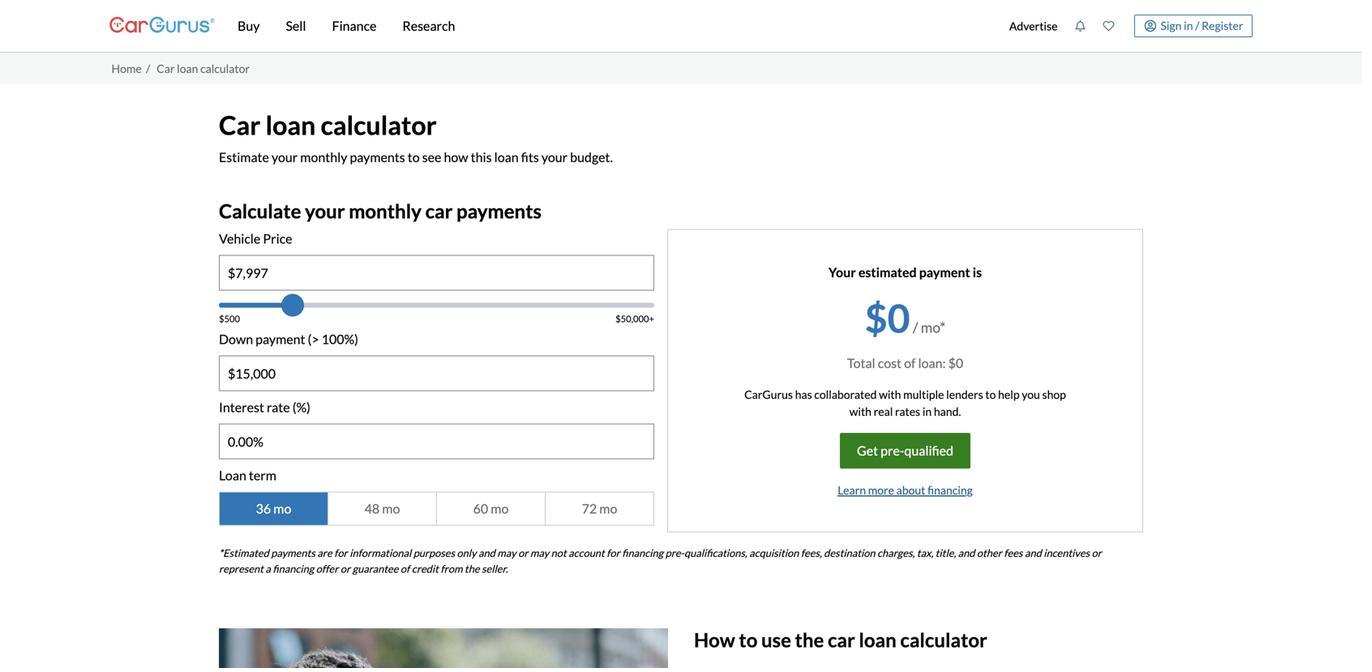 Task type: locate. For each thing, give the bounding box(es) containing it.
title,
[[936, 547, 956, 559]]

to inside cargurus has collaborated with multiple lenders to help you shop with real rates in hand.
[[986, 388, 996, 402]]

saved cars image
[[1103, 20, 1115, 32]]

payments down this
[[457, 199, 542, 223]]

1 horizontal spatial of
[[904, 355, 916, 371]]

0 horizontal spatial pre-
[[665, 547, 684, 559]]

not
[[551, 547, 567, 559]]

to left help
[[986, 388, 996, 402]]

60
[[473, 501, 488, 517]]

1 horizontal spatial financing
[[622, 547, 663, 559]]

60 mo
[[473, 501, 509, 517]]

1 vertical spatial /
[[146, 61, 150, 75]]

0 vertical spatial pre-
[[881, 443, 905, 459]]

or right offer at the left
[[340, 563, 350, 575]]

2 vertical spatial calculator
[[900, 629, 988, 652]]

0 horizontal spatial monthly
[[300, 149, 347, 165]]

1 vertical spatial calculator
[[321, 109, 437, 141]]

cargurus
[[745, 388, 793, 402]]

100%)
[[322, 331, 358, 347]]

financing right account
[[622, 547, 663, 559]]

fits
[[521, 149, 539, 165]]

1 horizontal spatial monthly
[[349, 199, 422, 223]]

/ inside $0 / mo*
[[913, 319, 918, 336]]

or right the incentives
[[1092, 547, 1102, 559]]

$0 down the estimated
[[865, 295, 910, 341]]

$0 right loan:
[[949, 355, 964, 371]]

monthly down car loan calculator
[[300, 149, 347, 165]]

how
[[694, 629, 735, 652]]

the right use
[[795, 629, 824, 652]]

calculate
[[219, 199, 301, 223]]

calculator
[[200, 61, 250, 75], [321, 109, 437, 141], [900, 629, 988, 652]]

72 mo
[[582, 501, 617, 517]]

learn more about financing link
[[838, 483, 973, 497]]

0 vertical spatial the
[[465, 563, 480, 575]]

and
[[478, 547, 495, 559], [958, 547, 975, 559], [1025, 547, 1042, 559]]

monthly
[[300, 149, 347, 165], [349, 199, 422, 223]]

the down only
[[465, 563, 480, 575]]

and right fees
[[1025, 547, 1042, 559]]

0 horizontal spatial the
[[465, 563, 480, 575]]

research button
[[390, 0, 468, 52]]

1 horizontal spatial payments
[[350, 149, 405, 165]]

home / car loan calculator
[[112, 61, 250, 75]]

1 and from the left
[[478, 547, 495, 559]]

2 horizontal spatial payments
[[457, 199, 542, 223]]

2 vertical spatial financing
[[273, 563, 314, 575]]

1 horizontal spatial or
[[518, 547, 528, 559]]

car down see
[[425, 199, 453, 223]]

0 vertical spatial car
[[157, 61, 175, 75]]

the
[[465, 563, 480, 575], [795, 629, 824, 652]]

interest
[[219, 400, 264, 415]]

0 horizontal spatial and
[[478, 547, 495, 559]]

menu bar
[[215, 0, 1001, 52]]

you
[[1022, 388, 1040, 402]]

None field
[[220, 425, 654, 459]]

may left not
[[530, 547, 549, 559]]

1 horizontal spatial /
[[913, 319, 918, 336]]

collaborated
[[814, 388, 877, 402]]

0 vertical spatial monthly
[[300, 149, 347, 165]]

0 horizontal spatial for
[[334, 547, 348, 559]]

1 horizontal spatial payment
[[919, 265, 970, 280]]

financing right a
[[273, 563, 314, 575]]

car right "home" link
[[157, 61, 175, 75]]

your
[[272, 149, 298, 165], [542, 149, 568, 165], [305, 199, 345, 223]]

about
[[897, 483, 926, 497]]

0 vertical spatial financing
[[928, 483, 973, 497]]

your right calculate
[[305, 199, 345, 223]]

car
[[425, 199, 453, 223], [828, 629, 855, 652]]

payment left is at the right top
[[919, 265, 970, 280]]

0 horizontal spatial car
[[425, 199, 453, 223]]

monthly for payments
[[300, 149, 347, 165]]

a
[[266, 563, 271, 575]]

1 may from the left
[[497, 547, 516, 559]]

0 vertical spatial of
[[904, 355, 916, 371]]

monthly down estimate your monthly payments to see how this loan fits your budget.
[[349, 199, 422, 223]]

of right cost
[[904, 355, 916, 371]]

user icon image
[[1144, 20, 1157, 32]]

0 vertical spatial $0
[[865, 295, 910, 341]]

payments
[[350, 149, 405, 165], [457, 199, 542, 223], [271, 547, 315, 559]]

0 horizontal spatial /
[[146, 61, 150, 75]]

/ left "mo*"
[[913, 319, 918, 336]]

payments inside *estimated payments are for informational purposes only and may or may not account for financing pre-qualifications, acquisition fees, destination charges, tax, title, and other fees and incentives or represent a financing offer or guarantee of credit from the seller.
[[271, 547, 315, 559]]

1 horizontal spatial in
[[1184, 18, 1193, 32]]

/ left register
[[1196, 18, 1200, 32]]

loan
[[177, 61, 198, 75], [266, 109, 316, 141], [494, 149, 519, 165], [859, 629, 897, 652]]

2 horizontal spatial /
[[1196, 18, 1200, 32]]

get
[[857, 443, 878, 459]]

learn more about financing
[[838, 483, 973, 497]]

purposes
[[413, 547, 455, 559]]

1 horizontal spatial car
[[219, 109, 261, 141]]

1 horizontal spatial for
[[607, 547, 620, 559]]

to left see
[[408, 149, 420, 165]]

in inside menu
[[1184, 18, 1193, 32]]

this
[[471, 149, 492, 165]]

cargurus logo homepage link link
[[109, 3, 215, 49]]

car
[[157, 61, 175, 75], [219, 109, 261, 141]]

of left credit
[[401, 563, 410, 575]]

your for estimate your monthly payments to see how this loan fits your budget.
[[272, 149, 298, 165]]

how to use the car loan calculator
[[694, 629, 988, 652]]

1 horizontal spatial the
[[795, 629, 824, 652]]

1 horizontal spatial car
[[828, 629, 855, 652]]

1 vertical spatial car
[[219, 109, 261, 141]]

estimated
[[859, 265, 917, 280]]

for right are
[[334, 547, 348, 559]]

0 vertical spatial to
[[408, 149, 420, 165]]

2 vertical spatial /
[[913, 319, 918, 336]]

1 vertical spatial of
[[401, 563, 410, 575]]

vehicle price
[[219, 231, 292, 247]]

0 horizontal spatial may
[[497, 547, 516, 559]]

1 vertical spatial in
[[923, 405, 932, 419]]

None text field
[[220, 256, 654, 290]]

0 horizontal spatial $0
[[865, 295, 910, 341]]

mo right 48
[[382, 501, 400, 517]]

or left not
[[518, 547, 528, 559]]

lenders
[[946, 388, 983, 402]]

4 mo from the left
[[600, 501, 617, 517]]

payment
[[919, 265, 970, 280], [256, 331, 305, 347]]

shop
[[1043, 388, 1066, 402]]

charges,
[[877, 547, 915, 559]]

to
[[408, 149, 420, 165], [986, 388, 996, 402], [739, 629, 758, 652]]

with up 'real' at bottom right
[[879, 388, 901, 402]]

0 vertical spatial car
[[425, 199, 453, 223]]

and up "seller."
[[478, 547, 495, 559]]

sell button
[[273, 0, 319, 52]]

of
[[904, 355, 916, 371], [401, 563, 410, 575]]

price
[[263, 231, 292, 247]]

0 horizontal spatial with
[[850, 405, 872, 419]]

1 horizontal spatial to
[[739, 629, 758, 652]]

learn
[[838, 483, 866, 497]]

0 vertical spatial payments
[[350, 149, 405, 165]]

1 vertical spatial pre-
[[665, 547, 684, 559]]

may up "seller."
[[497, 547, 516, 559]]

0 vertical spatial calculator
[[200, 61, 250, 75]]

2 vertical spatial payments
[[271, 547, 315, 559]]

and right title,
[[958, 547, 975, 559]]

2 may from the left
[[530, 547, 549, 559]]

for right account
[[607, 547, 620, 559]]

2 horizontal spatial calculator
[[900, 629, 988, 652]]

0 vertical spatial in
[[1184, 18, 1193, 32]]

0 horizontal spatial in
[[923, 405, 932, 419]]

1 horizontal spatial may
[[530, 547, 549, 559]]

0 horizontal spatial financing
[[273, 563, 314, 575]]

2 horizontal spatial or
[[1092, 547, 1102, 559]]

or
[[518, 547, 528, 559], [1092, 547, 1102, 559], [340, 563, 350, 575]]

0 horizontal spatial calculator
[[200, 61, 250, 75]]

register
[[1202, 18, 1244, 32]]

loan:
[[918, 355, 946, 371]]

0 horizontal spatial to
[[408, 149, 420, 165]]

use
[[761, 629, 791, 652]]

0 horizontal spatial your
[[272, 149, 298, 165]]

payment left (>
[[256, 331, 305, 347]]

mo right 60
[[491, 501, 509, 517]]

to left use
[[739, 629, 758, 652]]

may
[[497, 547, 516, 559], [530, 547, 549, 559]]

48 mo
[[365, 501, 400, 517]]

72
[[582, 501, 597, 517]]

0 horizontal spatial or
[[340, 563, 350, 575]]

3 mo from the left
[[491, 501, 509, 517]]

1 horizontal spatial pre-
[[881, 443, 905, 459]]

1 horizontal spatial with
[[879, 388, 901, 402]]

financing right about
[[928, 483, 973, 497]]

pre- inside *estimated payments are for informational purposes only and may or may not account for financing pre-qualifications, acquisition fees, destination charges, tax, title, and other fees and incentives or represent a financing offer or guarantee of credit from the seller.
[[665, 547, 684, 559]]

are
[[317, 547, 332, 559]]

car right use
[[828, 629, 855, 652]]

in inside cargurus has collaborated with multiple lenders to help you shop with real rates in hand.
[[923, 405, 932, 419]]

/ right 'home'
[[146, 61, 150, 75]]

total cost of loan: $0
[[847, 355, 964, 371]]

mo right 72
[[600, 501, 617, 517]]

$0
[[865, 295, 910, 341], [949, 355, 964, 371]]

in right sign
[[1184, 18, 1193, 32]]

0 horizontal spatial of
[[401, 563, 410, 575]]

2 mo from the left
[[382, 501, 400, 517]]

1 horizontal spatial your
[[305, 199, 345, 223]]

car up estimate
[[219, 109, 261, 141]]

your right estimate
[[272, 149, 298, 165]]

1 mo from the left
[[274, 501, 291, 517]]

of inside *estimated payments are for informational purposes only and may or may not account for financing pre-qualifications, acquisition fees, destination charges, tax, title, and other fees and incentives or represent a financing offer or guarantee of credit from the seller.
[[401, 563, 410, 575]]

0 horizontal spatial payments
[[271, 547, 315, 559]]

2 vertical spatial to
[[739, 629, 758, 652]]

1 vertical spatial the
[[795, 629, 824, 652]]

menu
[[1001, 3, 1253, 49]]

2 horizontal spatial and
[[1025, 547, 1042, 559]]

2 horizontal spatial your
[[542, 149, 568, 165]]

loan term
[[219, 468, 276, 483]]

mo right 36
[[274, 501, 291, 517]]

home link
[[112, 61, 142, 75]]

1 vertical spatial $0
[[949, 355, 964, 371]]

1 vertical spatial payment
[[256, 331, 305, 347]]

0 vertical spatial payment
[[919, 265, 970, 280]]

1 vertical spatial to
[[986, 388, 996, 402]]

3 and from the left
[[1025, 547, 1042, 559]]

in down multiple
[[923, 405, 932, 419]]

0 horizontal spatial car
[[157, 61, 175, 75]]

estimate
[[219, 149, 269, 165]]

1 vertical spatial monthly
[[349, 199, 422, 223]]

*estimated payments are for informational purposes only and may or may not account for financing pre-qualifications, acquisition fees, destination charges, tax, title, and other fees and incentives or represent a financing offer or guarantee of credit from the seller.
[[219, 547, 1102, 575]]

1 horizontal spatial and
[[958, 547, 975, 559]]

your right fits
[[542, 149, 568, 165]]

payments up calculate your monthly car payments
[[350, 149, 405, 165]]

2 horizontal spatial to
[[986, 388, 996, 402]]

mo
[[274, 501, 291, 517], [382, 501, 400, 517], [491, 501, 509, 517], [600, 501, 617, 517]]

finance
[[332, 18, 377, 34]]

offer
[[316, 563, 338, 575]]

payments left are
[[271, 547, 315, 559]]

with down collaborated
[[850, 405, 872, 419]]



Task type: describe. For each thing, give the bounding box(es) containing it.
destination
[[824, 547, 875, 559]]

finance button
[[319, 0, 390, 52]]

interest rate (%)
[[219, 400, 310, 415]]

your for calculate your monthly car payments
[[305, 199, 345, 223]]

1 horizontal spatial $0
[[949, 355, 964, 371]]

car loan calculator
[[219, 109, 437, 141]]

get pre-qualified
[[857, 443, 954, 459]]

1 for from the left
[[334, 547, 348, 559]]

total
[[847, 355, 876, 371]]

open notifications image
[[1075, 20, 1086, 32]]

estimate your monthly payments to see how this loan fits your budget.
[[219, 149, 613, 165]]

informational
[[350, 547, 411, 559]]

monthly for car
[[349, 199, 422, 223]]

sell
[[286, 18, 306, 34]]

sign in / register
[[1161, 18, 1244, 32]]

acquisition
[[749, 547, 799, 559]]

advertise link
[[1001, 3, 1066, 49]]

from
[[441, 563, 463, 575]]

*estimated
[[219, 547, 269, 559]]

sign in / register link
[[1134, 15, 1253, 37]]

mo for 72 mo
[[600, 501, 617, 517]]

36
[[256, 501, 271, 517]]

budget.
[[570, 149, 613, 165]]

/ for $0
[[913, 319, 918, 336]]

1 vertical spatial car
[[828, 629, 855, 652]]

seller.
[[482, 563, 508, 575]]

buy button
[[225, 0, 273, 52]]

home
[[112, 61, 142, 75]]

mo for 36 mo
[[274, 501, 291, 517]]

down payment (> 100%)
[[219, 331, 358, 347]]

1 horizontal spatial calculator
[[321, 109, 437, 141]]

1 vertical spatial financing
[[622, 547, 663, 559]]

buy
[[238, 18, 260, 34]]

48
[[365, 501, 380, 517]]

advertise
[[1010, 19, 1058, 33]]

people high fiving image
[[219, 629, 668, 668]]

qualified
[[905, 443, 954, 459]]

2 and from the left
[[958, 547, 975, 559]]

your
[[829, 265, 856, 280]]

vehicle
[[219, 231, 261, 247]]

menu containing sign in / register
[[1001, 3, 1253, 49]]

only
[[457, 547, 476, 559]]

see
[[422, 149, 442, 165]]

cost
[[878, 355, 902, 371]]

rate
[[267, 400, 290, 415]]

rates
[[895, 405, 921, 419]]

the inside *estimated payments are for informational purposes only and may or may not account for financing pre-qualifications, acquisition fees, destination charges, tax, title, and other fees and incentives or represent a financing offer or guarantee of credit from the seller.
[[465, 563, 480, 575]]

credit
[[412, 563, 439, 575]]

fees
[[1004, 547, 1023, 559]]

how
[[444, 149, 468, 165]]

has
[[795, 388, 812, 402]]

menu bar containing buy
[[215, 0, 1001, 52]]

mo for 48 mo
[[382, 501, 400, 517]]

cargurus logo homepage link image
[[109, 3, 215, 49]]

real
[[874, 405, 893, 419]]

research
[[403, 18, 455, 34]]

36 mo
[[256, 501, 291, 517]]

term
[[249, 468, 276, 483]]

calculate your monthly car payments
[[219, 199, 542, 223]]

mo*
[[921, 319, 946, 336]]

cargurus has collaborated with multiple lenders to help you shop with real rates in hand.
[[745, 388, 1066, 419]]

guarantee
[[352, 563, 399, 575]]

qualifications,
[[684, 547, 747, 559]]

1 vertical spatial with
[[850, 405, 872, 419]]

0 vertical spatial /
[[1196, 18, 1200, 32]]

loan
[[219, 468, 246, 483]]

tax,
[[917, 547, 934, 559]]

multiple
[[903, 388, 944, 402]]

more
[[868, 483, 894, 497]]

down
[[219, 331, 253, 347]]

Down payment (> 100%) text field
[[220, 357, 654, 391]]

$50,000+
[[616, 314, 654, 325]]

represent
[[219, 563, 264, 575]]

get pre-qualified button
[[840, 433, 971, 469]]

account
[[569, 547, 605, 559]]

2 for from the left
[[607, 547, 620, 559]]

$500
[[219, 314, 240, 325]]

incentives
[[1044, 547, 1090, 559]]

1 vertical spatial payments
[[457, 199, 542, 223]]

0 horizontal spatial payment
[[256, 331, 305, 347]]

is
[[973, 265, 982, 280]]

other
[[977, 547, 1002, 559]]

your estimated payment is
[[829, 265, 982, 280]]

fees,
[[801, 547, 822, 559]]

sign
[[1161, 18, 1182, 32]]

help
[[998, 388, 1020, 402]]

/ for home
[[146, 61, 150, 75]]

(%)
[[293, 400, 310, 415]]

(>
[[308, 331, 319, 347]]

0 vertical spatial with
[[879, 388, 901, 402]]

pre- inside button
[[881, 443, 905, 459]]

hand.
[[934, 405, 961, 419]]

2 horizontal spatial financing
[[928, 483, 973, 497]]

mo for 60 mo
[[491, 501, 509, 517]]



Task type: vqa. For each thing, say whether or not it's contained in the screenshot.
leftmost calculator
yes



